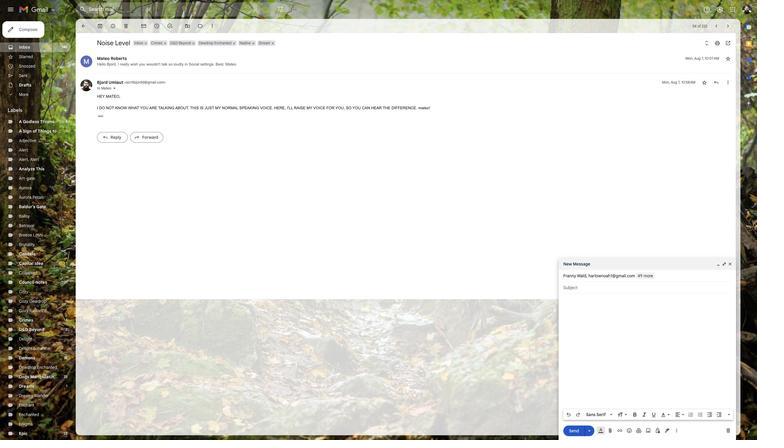 Task type: vqa. For each thing, say whether or not it's contained in the screenshot.
HEY
yes



Task type: locate. For each thing, give the bounding box(es) containing it.
enchanted down enchant
[[19, 413, 39, 418]]

d&d beyond inside labels navigation
[[19, 327, 44, 333]]

not starred checkbox right 10:58 am
[[702, 80, 708, 85]]

cozy radiance link
[[19, 309, 47, 314]]

0 horizontal spatial beyond
[[29, 327, 44, 333]]

voice.
[[260, 106, 273, 110]]

d&d beyond link
[[19, 327, 44, 333]]

to down bjord
[[97, 86, 100, 91]]

7, left 10:58 am
[[678, 80, 681, 85]]

drafts
[[19, 83, 31, 88]]

3 1 from the top
[[66, 205, 67, 209]]

1 vertical spatial delight
[[19, 346, 32, 352]]

0 horizontal spatial d&d beyond
[[19, 327, 44, 333]]

crimes inside crimes button
[[151, 41, 163, 45]]

0 vertical spatial mateo
[[97, 56, 110, 61]]

1 vertical spatial beyond
[[29, 327, 44, 333]]

wouldn't
[[146, 62, 160, 67]]

0 horizontal spatial my
[[215, 106, 221, 110]]

1 vertical spatial enchanted
[[37, 365, 57, 371]]

my right "just"
[[215, 106, 221, 110]]

i
[[118, 62, 119, 67], [97, 106, 98, 110]]

dewdrop enchanted
[[199, 41, 232, 45], [19, 365, 57, 371]]

hello
[[97, 62, 106, 67]]

d&d beyond inside button
[[170, 41, 191, 45]]

labels navigation
[[0, 19, 76, 441]]

0 vertical spatial mon,
[[686, 56, 694, 61]]

alert up alert, in the top left of the page
[[19, 148, 28, 153]]

insert emoji ‪(⌘⇧2)‬ image
[[627, 428, 632, 434]]

1 horizontal spatial mon,
[[686, 56, 694, 61]]

aug
[[695, 56, 701, 61], [671, 80, 677, 85]]

1 vertical spatial aurora
[[19, 195, 31, 200]]

inbox up starred link
[[19, 45, 30, 50]]

1 right this
[[66, 167, 67, 171]]

mon, for mon, aug 7, 10:58 am
[[662, 80, 670, 85]]

0 vertical spatial crimes
[[151, 41, 163, 45]]

0 vertical spatial dewdrop enchanted
[[199, 41, 232, 45]]

difference.
[[392, 106, 417, 110]]

dewdrop enchanted down more image
[[199, 41, 232, 45]]

mateo down bjord
[[101, 86, 111, 91]]

a
[[19, 119, 22, 125], [19, 129, 22, 134]]

d&d for d&d beyond link
[[19, 327, 28, 333]]

d&d beyond
[[170, 41, 191, 45], [19, 327, 44, 333]]

this
[[36, 167, 45, 172]]

0 horizontal spatial d&d
[[19, 327, 28, 333]]

0 horizontal spatial not starred image
[[702, 80, 708, 85]]

0 horizontal spatial 7,
[[678, 80, 681, 85]]

redo ‪(⌘y)‬ image
[[575, 412, 581, 418]]

not starred image right 10:07 am
[[725, 56, 731, 62]]

serif
[[597, 413, 606, 418]]

1 vertical spatial cozy
[[19, 299, 28, 304]]

just
[[205, 106, 214, 110]]

<
[[124, 80, 126, 85]]

sunshine
[[33, 346, 50, 352]]

capital idea
[[19, 261, 43, 267]]

146
[[62, 45, 67, 49]]

d&d up delight 'link'
[[19, 327, 28, 333]]

3
[[66, 328, 67, 332]]

beyond inside button
[[179, 41, 191, 45]]

0 horizontal spatial you
[[140, 106, 148, 110]]

mon,
[[686, 56, 694, 61], [662, 80, 670, 85]]

mateo right 'best,'
[[226, 62, 236, 67]]

21 for council notes
[[64, 280, 67, 285]]

21 for candela
[[64, 252, 67, 256]]

1 horizontal spatial alert
[[30, 157, 39, 162]]

crimes up d&d beyond link
[[19, 318, 33, 323]]

hear
[[371, 106, 382, 110]]

bjord,
[[107, 62, 117, 67]]

0 horizontal spatial not starred checkbox
[[702, 80, 708, 85]]

tab list
[[741, 19, 757, 419]]

starred link
[[19, 54, 33, 59]]

d&d beyond down move to "icon"
[[170, 41, 191, 45]]

1 horizontal spatial dewdrop enchanted
[[199, 41, 232, 45]]

1 right gate
[[66, 205, 67, 209]]

demons link
[[19, 356, 35, 361]]

dewdrop down demons link
[[19, 365, 36, 371]]

1 vertical spatial a
[[19, 129, 22, 134]]

d&d beyond down "crimes" link
[[19, 327, 44, 333]]

bjord
[[97, 80, 108, 85]]

roberts
[[111, 56, 127, 61]]

mateo,
[[106, 94, 120, 99]]

1 horizontal spatial my
[[307, 106, 312, 110]]

1
[[66, 129, 67, 133], [66, 167, 67, 171], [66, 205, 67, 209], [66, 262, 67, 266], [66, 385, 67, 389]]

you
[[139, 62, 145, 67]]

1 vertical spatial i
[[97, 106, 98, 110]]

1 for baldur's gate
[[66, 205, 67, 209]]

not starred checkbox for 10:07 am
[[725, 56, 731, 62]]

delight down delight 'link'
[[19, 346, 32, 352]]

i left the do
[[97, 106, 98, 110]]

nadine
[[240, 41, 251, 45]]

dogs manipulating time
[[19, 375, 67, 380]]

of right sign
[[33, 129, 37, 134]]

0 vertical spatial a
[[19, 119, 22, 125]]

1 horizontal spatial 7,
[[702, 56, 704, 61]]

cozy down cozy link
[[19, 299, 28, 304]]

i down roberts
[[118, 62, 119, 67]]

0 horizontal spatial aug
[[671, 80, 677, 85]]

ballsy
[[19, 214, 30, 219]]

alert link
[[19, 148, 28, 153]]

for
[[327, 106, 335, 110]]

idea
[[35, 261, 43, 267]]

1 horizontal spatial to
[[97, 86, 100, 91]]

cozy for cozy radiance
[[19, 309, 28, 314]]

1 vertical spatial mon,
[[662, 80, 670, 85]]

0 vertical spatial aurora
[[19, 185, 31, 191]]

throne
[[40, 119, 54, 125]]

dewdrop enchanted inside labels navigation
[[19, 365, 57, 371]]

0 horizontal spatial inbox
[[19, 45, 30, 50]]

lush
[[33, 233, 42, 238]]

not starred image right 10:58 am
[[702, 80, 708, 85]]

7, for 10:58 am
[[678, 80, 681, 85]]

epic link
[[19, 432, 28, 437]]

d&d inside button
[[170, 41, 178, 45]]

1 horizontal spatial inbox
[[134, 41, 143, 45]]

1 vertical spatial of
[[33, 129, 37, 134]]

mon, left 10:07 am
[[686, 56, 694, 61]]

umlaut
[[109, 80, 123, 85]]

cozy up "crimes" link
[[19, 309, 28, 314]]

1 horizontal spatial d&d beyond
[[170, 41, 191, 45]]

not starred image
[[725, 56, 731, 62], [702, 80, 708, 85]]

crimes inside labels navigation
[[19, 318, 33, 323]]

mon, aug 7, 10:07 am cell
[[686, 56, 719, 62]]

a left sign
[[19, 129, 22, 134]]

mateo up hello
[[97, 56, 110, 61]]

godless
[[23, 119, 39, 125]]

0 vertical spatial 7,
[[702, 56, 704, 61]]

0 horizontal spatial alert
[[19, 148, 28, 153]]

hello bjord, i really wish you wouldn't talk so loudly in social settings. best, mateo
[[97, 62, 236, 67]]

more
[[19, 92, 29, 97]]

more formatting options image
[[726, 412, 732, 418]]

council notes link
[[19, 280, 47, 285]]

0 vertical spatial d&d
[[170, 41, 178, 45]]

petals
[[33, 195, 44, 200]]

0 vertical spatial delight
[[19, 337, 32, 342]]

dewdrop inside "button"
[[199, 41, 213, 45]]

snooze image
[[154, 23, 160, 29]]

not starred checkbox right 10:07 am
[[725, 56, 731, 62]]

3 cozy from the top
[[19, 309, 28, 314]]

0 vertical spatial enchanted
[[214, 41, 232, 45]]

0 vertical spatial 21
[[64, 252, 67, 256]]

advanced search options image
[[275, 3, 286, 15]]

dewdrop enchanted inside dewdrop enchanted "button"
[[199, 41, 232, 45]]

cozy
[[19, 290, 28, 295], [19, 299, 28, 304], [19, 309, 28, 314]]

snoozed link
[[19, 64, 35, 69]]

4 1 from the top
[[66, 262, 67, 266]]

art-gate
[[19, 176, 35, 181]]

enchanted down more image
[[214, 41, 232, 45]]

1 vertical spatial crimes
[[19, 318, 33, 323]]

2 aurora from the top
[[19, 195, 31, 200]]

new message dialog
[[559, 259, 736, 441]]

1 vertical spatial 21
[[64, 280, 67, 285]]

7, inside mon, aug 7, 10:58 am cell
[[678, 80, 681, 85]]

222
[[702, 24, 708, 28]]

0 horizontal spatial to
[[52, 129, 57, 134]]

0 vertical spatial not starred checkbox
[[725, 56, 731, 62]]

0 horizontal spatial mon,
[[662, 80, 670, 85]]

cozy down council
[[19, 290, 28, 295]]

close image
[[728, 262, 733, 267]]

0 vertical spatial aug
[[695, 56, 701, 61]]

crimes down snooze icon
[[151, 41, 163, 45]]

more options image
[[675, 428, 679, 434]]

aurora down art-gate link
[[19, 185, 31, 191]]

aug left 10:07 am
[[695, 56, 701, 61]]

undo ‪(⌘z)‬ image
[[566, 412, 572, 418]]

1 horizontal spatial not starred image
[[725, 56, 731, 62]]

1 vertical spatial not starred image
[[702, 80, 708, 85]]

dewdrop up radiance
[[29, 299, 46, 304]]

2 1 from the top
[[66, 167, 67, 171]]

mon, aug 7, 10:58 am cell
[[662, 80, 696, 85]]

analyze this
[[19, 167, 45, 172]]

1 horizontal spatial crimes
[[151, 41, 163, 45]]

aurora petals
[[19, 195, 44, 200]]

mateo!
[[418, 106, 430, 110]]

7, inside mon, aug 7, 10:07 am cell
[[702, 56, 704, 61]]

enchanted for dewdrop enchanted "button"
[[214, 41, 232, 45]]

7, left 10:07 am
[[702, 56, 704, 61]]

1 horizontal spatial you
[[353, 106, 361, 110]]

2 vertical spatial dewdrop
[[19, 365, 36, 371]]

Message Body text field
[[564, 297, 732, 408]]

0 horizontal spatial crimes
[[19, 318, 33, 323]]

1 cozy from the top
[[19, 290, 28, 295]]

1 horizontal spatial aug
[[695, 56, 701, 61]]

aug left 10:58 am
[[671, 80, 677, 85]]

you right so
[[353, 106, 361, 110]]

analyze
[[19, 167, 35, 172]]

to left come
[[52, 129, 57, 134]]

crimes link
[[19, 318, 33, 323]]

forward link
[[130, 132, 163, 143]]

0 vertical spatial d&d beyond
[[170, 41, 191, 45]]

1 a from the top
[[19, 119, 22, 125]]

show trimmed content image
[[97, 115, 104, 118]]

dewdrop enchanted up dogs manipulating time "link"
[[19, 365, 57, 371]]

1 vertical spatial aug
[[671, 80, 677, 85]]

so
[[169, 62, 173, 67]]

mon, left 10:58 am
[[662, 80, 670, 85]]

inbox inside button
[[134, 41, 143, 45]]

1 down 4
[[66, 129, 67, 133]]

1 down the 25
[[66, 385, 67, 389]]

a godless throne link
[[19, 119, 54, 125]]

newer image
[[714, 23, 719, 29]]

my right raise
[[307, 106, 312, 110]]

5 1 from the top
[[66, 385, 67, 389]]

1 horizontal spatial d&d
[[170, 41, 178, 45]]

1 vertical spatial dewdrop enchanted
[[19, 365, 57, 371]]

1 aurora from the top
[[19, 185, 31, 191]]

1 21 from the top
[[64, 252, 67, 256]]

noise
[[97, 39, 114, 47]]

older image
[[725, 23, 731, 29]]

0 vertical spatial not starred image
[[725, 56, 731, 62]]

beyond for d&d beyond button at top
[[179, 41, 191, 45]]

0 horizontal spatial of
[[33, 129, 37, 134]]

None search field
[[76, 2, 289, 17]]

d&d down add to tasks image
[[170, 41, 178, 45]]

aurora for aurora link
[[19, 185, 31, 191]]

capital idea link
[[19, 261, 43, 267]]

support image
[[703, 6, 711, 13]]

1 1 from the top
[[66, 129, 67, 133]]

21
[[64, 252, 67, 256], [64, 280, 67, 285]]

aurora down aurora link
[[19, 195, 31, 200]]

1 vertical spatial d&d beyond
[[19, 327, 44, 333]]

alert up the analyze this at the top left
[[30, 157, 39, 162]]

you left are
[[140, 106, 148, 110]]

of right 54 on the top right
[[698, 24, 701, 28]]

a left godless
[[19, 119, 22, 125]]

enchanted inside "button"
[[214, 41, 232, 45]]

1 horizontal spatial of
[[698, 24, 701, 28]]

d&d beyond button
[[169, 41, 192, 46]]

delight link
[[19, 337, 32, 342]]

dewdrop down the labels image
[[199, 41, 213, 45]]

know
[[115, 106, 127, 110]]

indent more ‪(⌘])‬ image
[[717, 412, 722, 418]]

insert files using drive image
[[636, 428, 642, 434]]

list
[[76, 50, 731, 148]]

a sign of things to come link
[[19, 129, 69, 134]]

inbox inside labels navigation
[[19, 45, 30, 50]]

attach files image
[[608, 428, 614, 434]]

aurora
[[19, 185, 31, 191], [19, 195, 31, 200]]

d&d inside labels navigation
[[19, 327, 28, 333]]

1 right idea
[[66, 262, 67, 266]]

1 vertical spatial 7,
[[678, 80, 681, 85]]

enchanted up manipulating
[[37, 365, 57, 371]]

baldur's gate
[[19, 204, 46, 210]]

1 for a sign of things to come
[[66, 129, 67, 133]]

beyond inside labels navigation
[[29, 327, 44, 333]]

inbox right level
[[134, 41, 143, 45]]

1 horizontal spatial i
[[118, 62, 119, 67]]

2 21 from the top
[[64, 280, 67, 285]]

dreamy
[[19, 394, 33, 399]]

back to inbox image
[[80, 23, 86, 29]]

dewdrop for dewdrop enchanted "button"
[[199, 41, 213, 45]]

compose
[[19, 27, 37, 32]]

cozy for cozy dewdrop
[[19, 299, 28, 304]]

0 vertical spatial dewdrop
[[199, 41, 213, 45]]

1 delight from the top
[[19, 337, 32, 342]]

1 for dreams
[[66, 385, 67, 389]]

the
[[383, 106, 391, 110]]

1 vertical spatial not starred checkbox
[[702, 80, 708, 85]]

beyond down move to "icon"
[[179, 41, 191, 45]]

stream button
[[258, 41, 271, 46]]

1 horizontal spatial not starred checkbox
[[725, 56, 731, 62]]

0 vertical spatial beyond
[[179, 41, 191, 45]]

7
[[66, 83, 67, 87]]

1 vertical spatial d&d
[[19, 327, 28, 333]]

1 horizontal spatial beyond
[[179, 41, 191, 45]]

delight down d&d beyond link
[[19, 337, 32, 342]]

pop out image
[[722, 262, 727, 267]]

show details image
[[113, 87, 116, 90]]

0 horizontal spatial dewdrop enchanted
[[19, 365, 57, 371]]

settings image
[[717, 6, 724, 13]]

report spam image
[[110, 23, 116, 29]]

0 vertical spatial alert
[[19, 148, 28, 153]]

Not starred checkbox
[[725, 56, 731, 62], [702, 80, 708, 85]]

1 vertical spatial to
[[52, 129, 57, 134]]

2 cozy from the top
[[19, 299, 28, 304]]

mon, aug 7, 10:07 am
[[686, 56, 719, 61]]

2 vertical spatial cozy
[[19, 309, 28, 314]]

2 delight from the top
[[19, 346, 32, 352]]

labels heading
[[8, 108, 63, 114]]

18
[[64, 356, 67, 361]]

2 a from the top
[[19, 129, 22, 134]]

mon, for mon, aug 7, 10:07 am
[[686, 56, 694, 61]]

not starred image for mon, aug 7, 10:07 am
[[725, 56, 731, 62]]

beyond down "crimes" link
[[29, 327, 44, 333]]

delight for delight 'link'
[[19, 337, 32, 342]]

0 vertical spatial cozy
[[19, 290, 28, 295]]

toggle confidential mode image
[[655, 428, 661, 434]]

alert
[[19, 148, 28, 153], [30, 157, 39, 162]]



Task type: describe. For each thing, give the bounding box(es) containing it.
d&d beyond for d&d beyond link
[[19, 327, 44, 333]]

crimes for "crimes" link
[[19, 318, 33, 323]]

numbered list ‪(⌘⇧7)‬ image
[[688, 412, 694, 418]]

inbox for inbox "link"
[[19, 45, 30, 50]]

harlownoah1@gmail.com
[[589, 274, 635, 279]]

sent link
[[19, 73, 27, 78]]

alert, alert
[[19, 157, 39, 162]]

not starred image for mon, aug 7, 10:58 am
[[702, 80, 708, 85]]

underline ‪(⌘u)‬ image
[[651, 413, 657, 419]]

1 vertical spatial mateo
[[226, 62, 236, 67]]

notes
[[35, 280, 47, 285]]

7, for 10:07 am
[[702, 56, 704, 61]]

14
[[64, 318, 67, 323]]

crimes for crimes button
[[151, 41, 163, 45]]

insert link ‪(⌘k)‬ image
[[617, 428, 623, 434]]

do
[[99, 106, 105, 110]]

Subject field
[[564, 285, 732, 291]]

collapse
[[19, 271, 35, 276]]

a sign of things to come
[[19, 129, 69, 134]]

dreamy wander link
[[19, 394, 49, 399]]

reply link
[[97, 132, 128, 143]]

are
[[149, 106, 157, 110]]

best,
[[216, 62, 225, 67]]

0 vertical spatial of
[[698, 24, 701, 28]]

0 vertical spatial to
[[97, 86, 100, 91]]

2 vertical spatial enchanted
[[19, 413, 39, 418]]

not
[[106, 106, 114, 110]]

dewdrop enchanted for dewdrop enchanted link
[[19, 365, 57, 371]]

baldur's gate link
[[19, 204, 46, 210]]

sans serif option
[[585, 412, 609, 418]]

epic
[[19, 432, 28, 437]]

0 horizontal spatial i
[[97, 106, 98, 110]]

settings.
[[200, 62, 215, 67]]

dewdrop enchanted link
[[19, 365, 57, 371]]

baldur's
[[19, 204, 35, 210]]

2 you from the left
[[353, 106, 361, 110]]

send
[[569, 429, 579, 434]]

reply
[[111, 135, 121, 140]]

sans
[[586, 413, 596, 418]]

10:07 am
[[705, 56, 719, 61]]

a godless throne
[[19, 119, 54, 125]]

54
[[693, 24, 697, 28]]

49
[[638, 274, 643, 279]]

main menu image
[[7, 6, 14, 13]]

of inside labels navigation
[[33, 129, 37, 134]]

really
[[120, 62, 129, 67]]

radiance
[[29, 309, 47, 314]]

more send options image
[[587, 429, 593, 434]]

italic ‪(⌘i)‬ image
[[642, 412, 648, 418]]

formatting options toolbar
[[564, 410, 733, 421]]

cozy dewdrop
[[19, 299, 46, 304]]

beyond for d&d beyond link
[[29, 327, 44, 333]]

inbox for inbox button
[[134, 41, 143, 45]]

compose button
[[2, 21, 45, 38]]

1 vertical spatial dewdrop
[[29, 299, 46, 304]]

snoozed
[[19, 64, 35, 69]]

starred
[[19, 54, 33, 59]]

d&d for d&d beyond button at top
[[170, 41, 178, 45]]

inbox link
[[19, 45, 30, 50]]

4
[[65, 120, 67, 124]]

mark as unread image
[[141, 23, 147, 29]]

breeze
[[19, 233, 32, 238]]

0 vertical spatial i
[[118, 62, 119, 67]]

bjord umlaut < sicritbjordd@gmail.com >
[[97, 80, 166, 85]]

gate
[[36, 204, 46, 210]]

adjective
[[19, 138, 36, 143]]

move to image
[[185, 23, 191, 29]]

insert signature image
[[664, 428, 670, 434]]

minimize image
[[716, 262, 721, 267]]

archive image
[[97, 23, 103, 29]]

gmail image
[[19, 4, 51, 15]]

mon, aug 7, 10:58 am
[[662, 80, 696, 85]]

delight sunshine link
[[19, 346, 50, 352]]

enchant
[[19, 403, 34, 409]]

aug for 10:07 am
[[695, 56, 701, 61]]

,
[[587, 274, 588, 279]]

sent
[[19, 73, 27, 78]]

a for a godless throne
[[19, 119, 22, 125]]

council notes
[[19, 280, 47, 285]]

inbox button
[[133, 41, 144, 46]]

things
[[38, 129, 51, 134]]

more image
[[209, 23, 215, 29]]

stream
[[259, 41, 270, 45]]

Search mail text field
[[89, 7, 260, 12]]

collapse link
[[19, 271, 35, 276]]

10:58 am
[[682, 80, 696, 85]]

not starred checkbox for 10:58 am
[[702, 80, 708, 85]]

insert photo image
[[646, 428, 651, 434]]

dewdrop for dewdrop enchanted link
[[19, 365, 36, 371]]

enchanted link
[[19, 413, 39, 418]]

1 my from the left
[[215, 106, 221, 110]]

wald
[[577, 274, 587, 279]]

aurora for aurora petals
[[19, 195, 31, 200]]

sign
[[23, 129, 32, 134]]

enchanted for dewdrop enchanted link
[[37, 365, 57, 371]]

list containing mateo roberts
[[76, 50, 731, 148]]

dogs
[[19, 375, 29, 380]]

enigma link
[[19, 422, 33, 427]]

a for a sign of things to come
[[19, 129, 22, 134]]

dogs manipulating time link
[[19, 375, 67, 380]]

cozy radiance
[[19, 309, 47, 314]]

dreamy wander
[[19, 394, 49, 399]]

discard draft ‪(⌘⇧d)‬ image
[[726, 428, 732, 434]]

delight for delight sunshine
[[19, 346, 32, 352]]

add to tasks image
[[167, 23, 173, 29]]

candela link
[[19, 252, 36, 257]]

d&d beyond for d&d beyond button at top
[[170, 41, 191, 45]]

1 for capital idea
[[66, 262, 67, 266]]

breeze lush link
[[19, 233, 42, 238]]

bold ‪(⌘b)‬ image
[[632, 412, 638, 418]]

bulleted list ‪(⌘⇧8)‬ image
[[698, 412, 703, 418]]

council
[[19, 280, 34, 285]]

indent less ‪(⌘[)‬ image
[[707, 412, 713, 418]]

2 my from the left
[[307, 106, 312, 110]]

level
[[115, 39, 130, 47]]

labels image
[[198, 23, 204, 29]]

1 vertical spatial alert
[[30, 157, 39, 162]]

cozy for cozy link
[[19, 290, 28, 295]]

enchant link
[[19, 403, 34, 409]]

54 of 222
[[693, 24, 708, 28]]

aurora link
[[19, 185, 31, 191]]

is
[[200, 106, 204, 110]]

alert,
[[19, 157, 29, 162]]

25
[[64, 375, 67, 380]]

to inside labels navigation
[[52, 129, 57, 134]]

manipulating
[[30, 375, 57, 380]]

franny
[[564, 274, 576, 279]]

aug for 10:58 am
[[671, 80, 677, 85]]

2 vertical spatial mateo
[[101, 86, 111, 91]]

1 for analyze this
[[66, 167, 67, 171]]

in
[[185, 62, 188, 67]]

dewdrop enchanted for dewdrop enchanted "button"
[[199, 41, 232, 45]]

art-
[[19, 176, 27, 181]]

1 you from the left
[[140, 106, 148, 110]]

search mail image
[[78, 4, 88, 15]]

betrayal
[[19, 223, 34, 229]]

bjord umlaut cell
[[97, 80, 166, 85]]

more
[[644, 274, 653, 279]]

send button
[[564, 426, 585, 437]]

analyze this link
[[19, 167, 45, 172]]

normal
[[222, 106, 238, 110]]

delete image
[[123, 23, 129, 29]]

adjective link
[[19, 138, 36, 143]]



